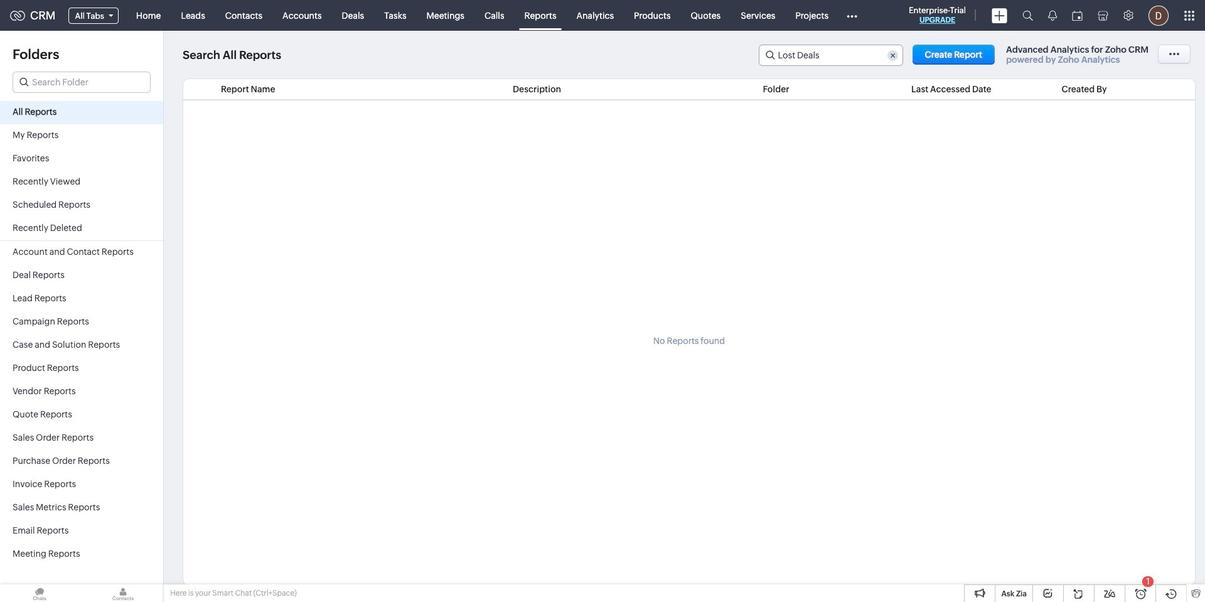 Task type: locate. For each thing, give the bounding box(es) containing it.
signals element
[[1041, 0, 1065, 31]]

search element
[[1015, 0, 1041, 31]]

Search Folder text field
[[13, 72, 150, 92]]

Other Modules field
[[839, 5, 866, 25]]

profile element
[[1142, 0, 1177, 30]]

None field
[[61, 5, 126, 26]]



Task type: describe. For each thing, give the bounding box(es) containing it.
create menu element
[[985, 0, 1015, 30]]

profile image
[[1149, 5, 1169, 25]]

logo image
[[10, 10, 25, 20]]

contacts image
[[84, 585, 163, 602]]

search image
[[1023, 10, 1034, 21]]

Search All Reports text field
[[760, 45, 903, 65]]

signals image
[[1049, 10, 1057, 21]]

calendar image
[[1073, 10, 1083, 20]]

chats image
[[0, 585, 79, 602]]

create menu image
[[992, 8, 1008, 23]]



